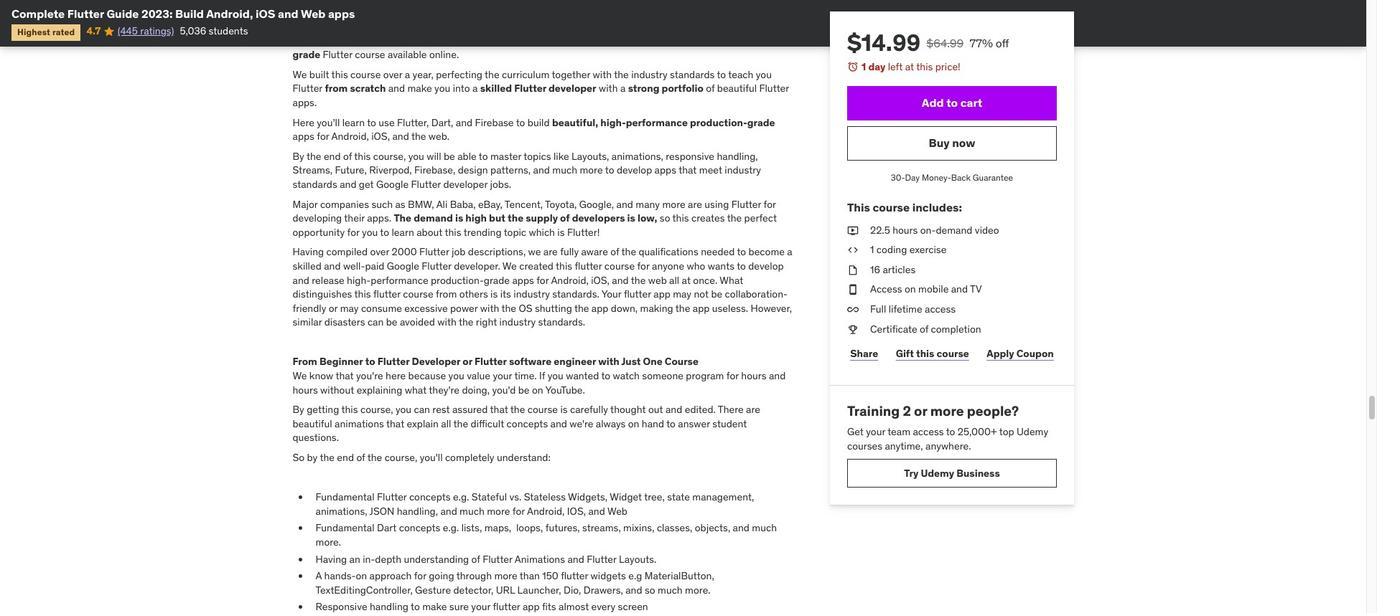 Task type: locate. For each thing, give the bounding box(es) containing it.
grade inside here you'll learn to use flutter, dart, and firebase to build beautiful, high-performance production-grade apps for android, ios, and the web. by the end of this course, you will be able to master topics like layouts, animations, responsive handling, streams, future, riverpod, firebase, design patterns, and much more to develop apps that meet industry standards and get google flutter developer jobs.
[[747, 116, 775, 129]]

0 vertical spatial fundamental
[[316, 491, 375, 504]]

not
[[694, 288, 709, 301]]

apps.
[[293, 96, 317, 109], [367, 212, 391, 225]]

course down aware
[[605, 260, 635, 273]]

much down like
[[552, 164, 577, 177]]

0 vertical spatial develop
[[617, 164, 652, 177]]

4.7
[[86, 25, 101, 38]]

1 vertical spatial developer
[[443, 178, 488, 191]]

and right objects,
[[733, 522, 750, 535]]

full lifetime access
[[870, 303, 955, 316]]

0 horizontal spatial handling,
[[397, 505, 438, 518]]

1 vertical spatial web
[[607, 505, 628, 518]]

industry right meet
[[725, 164, 761, 177]]

0 horizontal spatial an
[[349, 553, 360, 566]]

beautiful up 'questions.'
[[293, 418, 332, 431]]

0 horizontal spatial all
[[335, 34, 345, 47]]

0 vertical spatial udemy
[[1016, 426, 1048, 439]]

1 vertical spatial over
[[370, 246, 389, 259]]

add to cart
[[922, 96, 982, 110]]

is right which
[[557, 226, 565, 239]]

step up development,
[[534, 14, 553, 27]]

this inside here you'll learn to use flutter, dart, and firebase to build beautiful, high-performance production-grade apps for android, ios, and the web. by the end of this course, you will be able to master topics like layouts, animations, responsive handling, streams, future, riverpod, firebase, design patterns, and much more to develop apps that meet industry standards and get google flutter developer jobs.
[[354, 150, 371, 163]]

flutter inside major companies such as bmw, ali baba, ebay, tencent, toyota, google, and many more are using flutter for developing their apps.
[[731, 198, 761, 211]]

0 vertical spatial an
[[606, 14, 617, 27]]

dart up standard
[[696, 0, 716, 13]]

xsmall image
[[847, 224, 858, 238], [847, 244, 858, 258]]

to up where
[[336, 0, 346, 13]]

1 horizontal spatial develop
[[748, 260, 784, 273]]

0 vertical spatial most
[[406, 0, 429, 13]]

1 horizontal spatial beautiful
[[717, 82, 757, 95]]

xsmall image
[[847, 263, 858, 277], [847, 283, 858, 297], [847, 303, 858, 317], [847, 323, 858, 337]]

for inside major companies such as bmw, ali baba, ebay, tencent, toyota, google, and many more are using flutter for developing their apps.
[[764, 198, 776, 211]]

0 vertical spatial hands-
[[518, 0, 550, 13]]

1 horizontal spatial ios,
[[591, 274, 610, 287]]

to down such
[[380, 226, 389, 239]]

animations, inside fundamental flutter concepts e.g. stateful vs. stateless widgets, widget tree, state management, animations, json handling, and much more for android, ios, and web fundamental dart concepts e.g. lists, maps,  loops, futures, streams, mixins, classes, objects, and much more. having an in-depth understanding of flutter animations and flutter layouts. a hands-on approach for going through more than 150 flutter widgets e.g materialbutton, texteditingcontroller, gesture detector, url launcher, dio, drawers, and so much more.
[[316, 505, 367, 518]]

course inside from beginner to flutter developer or flutter software engineer with just one course we know that you're here because you value your time. if you wanted to watch someone program for hours and hours without explaining what they're doing, you'd be on youtube. by getting this course, you can rest assured that the course is carefully thought out and edited. there are beautiful animations that explain all the difficult concepts and we're always on hand to answer student questions. so by the end of the course, you'll completely understand:
[[528, 404, 558, 417]]

course down fundamental
[[355, 48, 385, 61]]

day
[[868, 60, 885, 73]]

1 horizontal spatial skilled
[[480, 82, 512, 95]]

production- down coding
[[727, 34, 784, 47]]

xsmall image left "16"
[[847, 263, 858, 277]]

1 vertical spatial learn
[[392, 226, 414, 239]]

2 horizontal spatial or
[[914, 403, 927, 420]]

for inside here you'll learn to use flutter, dart, and firebase to build beautiful, high-performance production-grade apps for android, ios, and the web. by the end of this course, you will be able to master topics like layouts, animations, responsive handling, streams, future, riverpod, firebase, design patterns, and much more to develop apps that meet industry standards and get google flutter developer jobs.
[[317, 130, 329, 143]]

0 vertical spatial learn
[[342, 116, 365, 129]]

1 vertical spatial by
[[293, 404, 304, 417]]

paid
[[365, 260, 384, 273]]

0 horizontal spatial learn
[[342, 116, 365, 129]]

0 vertical spatial become
[[567, 14, 603, 27]]

rest
[[432, 404, 450, 417]]

skilled up release
[[293, 260, 322, 273]]

0 horizontal spatial skilled
[[293, 260, 322, 273]]

objects,
[[695, 522, 730, 535]]

this up together
[[578, 34, 595, 47]]

1 vertical spatial we
[[503, 260, 517, 273]]

1 vertical spatial beautiful
[[293, 418, 332, 431]]

animations, inside here you'll learn to use flutter, dart, and firebase to build beautiful, high-performance production-grade apps for android, ios, and the web. by the end of this course, you will be able to master topics like layouts, animations, responsive handling, streams, future, riverpod, firebase, design patterns, and much more to develop apps that meet industry standards and get google flutter developer jobs.
[[612, 150, 663, 163]]

at
[[905, 60, 914, 73], [682, 274, 691, 287]]

xsmall image for 1
[[847, 244, 858, 258]]

1 vertical spatial more.
[[685, 584, 711, 597]]

coding
[[732, 0, 764, 13]]

1 by from the top
[[293, 150, 304, 163]]

by up the covering all the fundamental concepts for flutter development, this is the most comprehensive
[[521, 14, 531, 27]]

1 vertical spatial hands-
[[324, 570, 356, 583]]

xsmall image for full
[[847, 303, 858, 317]]

learn inside here you'll learn to use flutter, dart, and firebase to build beautiful, high-performance production-grade apps for android, ios, and the web. by the end of this course, you will be able to master topics like layouts, animations, responsive handling, streams, future, riverpod, firebase, design patterns, and much more to develop apps that meet industry standards and get google flutter developer jobs.
[[342, 116, 365, 129]]

grade inside the production- grade
[[293, 48, 320, 61]]

tree,
[[644, 491, 665, 504]]

into
[[453, 82, 470, 95]]

udemy right top
[[1016, 426, 1048, 439]]

we down from
[[293, 370, 307, 383]]

because
[[408, 370, 446, 383]]

development,
[[515, 34, 576, 47]]

of up future,
[[343, 150, 352, 163]]

fundamental flutter concepts e.g. stateful vs. stateless widgets, widget tree, state management, animations, json handling, and much more for android, ios, and web fundamental dart concepts e.g. lists, maps,  loops, futures, streams, mixins, classes, objects, and much more. having an in-depth understanding of flutter animations and flutter layouts. a hands-on approach for going through more than 150 flutter widgets e.g materialbutton, texteditingcontroller, gesture detector, url launcher, dio, drawers, and so much more.
[[316, 491, 777, 597]]

2 vertical spatial are
[[746, 404, 760, 417]]

0 vertical spatial so
[[660, 212, 670, 225]]

can inside from beginner to flutter developer or flutter software engineer with just one course we know that you're here because you value your time. if you wanted to watch someone program for hours and hours without explaining what they're doing, you'd be on youtube. by getting this course, you can rest assured that the course is carefully thought out and edited. there are beautiful animations that explain all the difficult concepts and we're always on hand to answer student questions. so by the end of the course, you'll completely understand:
[[414, 404, 430, 417]]

end inside here you'll learn to use flutter, dart, and firebase to build beautiful, high-performance production-grade apps for android, ios, and the web. by the end of this course, you will be able to master topics like layouts, animations, responsive handling, streams, future, riverpod, firebase, design patterns, and much more to develop apps that meet industry standards and get google flutter developer jobs.
[[324, 150, 341, 163]]

animations, right 'layouts,'
[[612, 150, 663, 163]]

hand
[[642, 418, 664, 431]]

flutter
[[575, 260, 602, 273], [373, 288, 401, 301], [624, 288, 651, 301], [561, 570, 588, 583]]

1 vertical spatial developer.
[[454, 260, 500, 273]]

0 vertical spatial you'll
[[357, 14, 381, 27]]

industry-
[[619, 14, 660, 27]]

2 by from the top
[[293, 404, 304, 417]]

0 horizontal spatial performance
[[371, 274, 428, 287]]

over inside we built this course over a year, perfecting the curriculum together with the industry standards to teach you flutter
[[383, 68, 402, 81]]

you down their
[[362, 226, 378, 239]]

hands- inside fundamental flutter concepts e.g. stateful vs. stateless widgets, widget tree, state management, animations, json handling, and much more for android, ios, and web fundamental dart concepts e.g. lists, maps,  loops, futures, streams, mixins, classes, objects, and much more. having an in-depth understanding of flutter animations and flutter layouts. a hands-on approach for going through more than 150 flutter widgets e.g materialbutton, texteditingcontroller, gesture detector, url launcher, dio, drawers, and so much more.
[[324, 570, 356, 583]]

more. up the a
[[316, 536, 341, 549]]

industry up strong
[[631, 68, 668, 81]]

google down 2000
[[387, 260, 419, 273]]

app down "not"
[[693, 302, 710, 315]]

1 vertical spatial from
[[325, 82, 348, 95]]

standards up portfolio
[[670, 68, 715, 81]]

course
[[564, 0, 594, 13], [355, 48, 385, 61], [350, 68, 381, 81], [872, 201, 910, 215], [605, 260, 635, 273], [403, 288, 433, 301], [936, 347, 969, 360], [528, 404, 558, 417]]

to down 'layouts,'
[[605, 164, 614, 177]]

most
[[406, 0, 429, 13], [624, 34, 648, 47]]

your inside training 2 or more people? get your team access to 25,000+ top udemy courses anytime, anywhere.
[[866, 426, 885, 439]]

coupon
[[1016, 347, 1054, 360]]

or inside from beginner to flutter developer or flutter software engineer with just one course we know that you're here because you value your time. if you wanted to watch someone program for hours and hours without explaining what they're doing, you'd be on youtube. by getting this course, you can rest assured that the course is carefully thought out and edited. there are beautiful animations that explain all the difficult concepts and we're always on hand to answer student questions. so by the end of the course, you'll completely understand:
[[463, 356, 472, 369]]

from right start
[[406, 14, 427, 27]]

training
[[847, 403, 900, 420]]

widgets,
[[568, 491, 608, 504]]

well-
[[343, 260, 365, 273]]

concepts up understand:
[[507, 418, 548, 431]]

all inside from beginner to flutter developer or flutter software engineer with just one course we know that you're here because you value your time. if you wanted to watch someone program for hours and hours without explaining what they're doing, you'd be on youtube. by getting this course, you can rest assured that the course is carefully thought out and edited. there are beautiful animations that explain all the difficult concepts and we're always on hand to answer student questions. so by the end of the course, you'll completely understand:
[[441, 418, 451, 431]]

22.5 hours on-demand video
[[870, 224, 999, 237]]

google inside here you'll learn to use flutter, dart, and firebase to build beautiful, high-performance production-grade apps for android, ios, and the web. by the end of this course, you will be able to master topics like layouts, animations, responsive handling, streams, future, riverpod, firebase, design patterns, and much more to develop apps that meet industry standards and get google flutter developer jobs.
[[376, 178, 409, 191]]

certificate of completion
[[870, 323, 981, 336]]

patterns,
[[491, 164, 531, 177]]

detector,
[[453, 584, 493, 597]]

1 horizontal spatial an
[[606, 14, 617, 27]]

0 vertical spatial production-
[[727, 34, 784, 47]]

alarm image
[[847, 61, 858, 73]]

perfecting
[[436, 68, 482, 81]]

are right we
[[543, 246, 558, 259]]

0 vertical spatial are
[[688, 198, 702, 211]]

scratch inside hands-on course on google flutter and dart by coding liquids where you'll start from scratch and go step by step to become an industry-standard flutter developer.
[[430, 14, 463, 27]]

3 xsmall image from the top
[[847, 303, 858, 317]]

1 vertical spatial scratch
[[350, 82, 386, 95]]

concepts inside from beginner to flutter developer or flutter software engineer with just one course we know that you're here because you value your time. if you wanted to watch someone program for hours and hours without explaining what they're doing, you'd be on youtube. by getting this course, you can rest assured that the course is carefully thought out and edited. there are beautiful animations that explain all the difficult concepts and we're always on hand to answer student questions. so by the end of the course, you'll completely understand:
[[507, 418, 548, 431]]

more. down materialbutton,
[[685, 584, 711, 597]]

1 vertical spatial most
[[624, 34, 648, 47]]

production- inside the production- grade
[[727, 34, 784, 47]]

0 vertical spatial 1
[[861, 60, 866, 73]]

supply
[[526, 212, 558, 225]]

course up development,
[[564, 0, 594, 13]]

more up the anywhere.
[[930, 403, 964, 420]]

be right will
[[444, 150, 455, 163]]

udemy
[[1016, 426, 1048, 439], [920, 467, 954, 480]]

fundamental up the json
[[316, 491, 375, 504]]

your inside from beginner to flutter developer or flutter software engineer with just one course we know that you're here because you value your time. if you wanted to watch someone program for hours and hours without explaining what they're doing, you'd be on youtube. by getting this course, you can rest assured that the course is carefully thought out and edited. there are beautiful animations that explain all the difficult concepts and we're always on hand to answer student questions. so by the end of the course, you'll completely understand:
[[493, 370, 512, 383]]

you'll inside here you'll learn to use flutter, dart, and firebase to build beautiful, high-performance production-grade apps for android, ios, and the web. by the end of this course, you will be able to master topics like layouts, animations, responsive handling, streams, future, riverpod, firebase, design patterns, and much more to develop apps that meet industry standards and get google flutter developer jobs.
[[317, 116, 340, 129]]

2 vertical spatial hours
[[293, 384, 318, 397]]

business
[[956, 467, 1000, 480]]

xsmall image for certificate
[[847, 323, 858, 337]]

1 vertical spatial having
[[316, 553, 347, 566]]

once.
[[693, 274, 718, 287]]

web up covering
[[301, 6, 326, 21]]

performance inside here you'll learn to use flutter, dart, and firebase to build beautiful, high-performance production-grade apps for android, ios, and the web. by the end of this course, you will be able to master topics like layouts, animations, responsive handling, streams, future, riverpod, firebase, design patterns, and much more to develop apps that meet industry standards and get google flutter developer jobs.
[[626, 116, 688, 129]]

a left strong
[[620, 82, 626, 95]]

google up "industry-"
[[610, 0, 643, 13]]

we
[[293, 68, 307, 81], [503, 260, 517, 273], [293, 370, 307, 383]]

grade inside having compiled over 2000 flutter job descriptions, we are fully aware of the qualifications needed to become a skilled and well-paid google flutter developer. we created this flutter course for anyone who wants to develop and release high-performance production-grade apps for android, ios, and the web all at once. what distinguishes this flutter course from others is its industry standards. your flutter app may not be collaboration- friendly or may consume excessive power with the os shutting the app down, making the app useless. however, similar disasters can be avoided with the right industry standards.
[[484, 274, 510, 287]]

1 vertical spatial you'll
[[317, 116, 340, 129]]

0 vertical spatial ios,
[[371, 130, 390, 143]]

flutter
[[645, 0, 675, 13], [67, 6, 104, 21], [702, 14, 732, 27], [483, 34, 512, 47], [323, 48, 353, 61], [293, 82, 323, 95], [514, 82, 546, 95], [759, 82, 789, 95], [411, 178, 441, 191], [731, 198, 761, 211], [419, 246, 449, 259], [422, 260, 451, 273], [377, 356, 410, 369], [475, 356, 507, 369], [377, 491, 407, 504], [483, 553, 512, 566], [587, 553, 617, 566]]

by up the streams, on the left of the page
[[293, 150, 304, 163]]

learn down the
[[392, 226, 414, 239]]

xsmall image left full in the right of the page
[[847, 303, 858, 317]]

a
[[405, 68, 410, 81], [472, 82, 478, 95], [620, 82, 626, 95], [787, 246, 793, 259]]

0 vertical spatial dart
[[696, 0, 716, 13]]

0 vertical spatial standards
[[670, 68, 715, 81]]

4 xsmall image from the top
[[847, 323, 858, 337]]

so down materialbutton,
[[645, 584, 655, 597]]

so inside fundamental flutter concepts e.g. stateful vs. stateless widgets, widget tree, state management, animations, json handling, and much more for android, ios, and web fundamental dart concepts e.g. lists, maps,  loops, futures, streams, mixins, classes, objects, and much more. having an in-depth understanding of flutter animations and flutter layouts. a hands-on approach for going through more than 150 flutter widgets e.g materialbutton, texteditingcontroller, gesture detector, url launcher, dio, drawers, and so much more.
[[645, 584, 655, 597]]

distinguishes
[[293, 288, 352, 301]]

fundamental
[[316, 491, 375, 504], [316, 522, 375, 535]]

learn
[[342, 116, 365, 129], [392, 226, 414, 239]]

2 vertical spatial production-
[[431, 274, 484, 287]]

wants
[[708, 260, 735, 273]]

0 horizontal spatial hands-
[[324, 570, 356, 583]]

1 step from the left
[[498, 14, 518, 27]]

1 xsmall image from the top
[[847, 263, 858, 277]]

google down riverpod,
[[376, 178, 409, 191]]

and down the however,
[[769, 370, 786, 383]]

1 horizontal spatial learn
[[392, 226, 414, 239]]

1 for 1 coding exercise
[[870, 244, 874, 256]]

apps. down such
[[367, 212, 391, 225]]

build
[[175, 6, 204, 21]]

this up animations
[[341, 404, 358, 417]]

needed
[[701, 246, 735, 259]]

0 vertical spatial scratch
[[430, 14, 463, 27]]

1 vertical spatial your
[[866, 426, 885, 439]]

to inside "so this creates the perfect opportunity for you to learn about this trending topic which is flutter!"
[[380, 226, 389, 239]]

0 horizontal spatial udemy
[[920, 467, 954, 480]]

you inside we built this course over a year, perfecting the curriculum together with the industry standards to teach you flutter
[[756, 68, 772, 81]]

77%
[[969, 36, 993, 50]]

they're
[[429, 384, 460, 397]]

1 horizontal spatial animations,
[[612, 150, 663, 163]]

the inside "so this creates the perfect opportunity for you to learn about this trending topic which is flutter!"
[[727, 212, 742, 225]]

so inside "so this creates the perfect opportunity for you to learn about this trending topic which is flutter!"
[[660, 212, 670, 225]]

xsmall image left access
[[847, 283, 858, 297]]

xsmall image for 22.5
[[847, 224, 858, 238]]

dart inside hands-on course on google flutter and dart by coding liquids where you'll start from scratch and go step by step to become an industry-standard flutter developer.
[[696, 0, 716, 13]]

flutter inside 'of beautiful flutter apps.'
[[759, 82, 789, 95]]

disasters
[[324, 316, 365, 329]]

your
[[493, 370, 512, 383], [866, 426, 885, 439]]

0 vertical spatial your
[[493, 370, 512, 383]]

ios, up your
[[591, 274, 610, 287]]

1 horizontal spatial apps.
[[367, 212, 391, 225]]

0 vertical spatial skilled
[[480, 82, 512, 95]]

1 horizontal spatial udemy
[[1016, 426, 1048, 439]]

rated
[[52, 27, 75, 38]]

meet
[[699, 164, 722, 177]]

much up lists, on the left of page
[[460, 505, 485, 518]]

by left coding
[[719, 0, 729, 13]]

and right dart,
[[456, 116, 473, 129]]

and down flutter,
[[392, 130, 409, 143]]

course down youtube.
[[528, 404, 558, 417]]

more inside major companies such as bmw, ali baba, ebay, tencent, toyota, google, and many more are using flutter for developing their apps.
[[662, 198, 686, 211]]

handling, inside here you'll learn to use flutter, dart, and firebase to build beautiful, high-performance production-grade apps for android, ios, and the web. by the end of this course, you will be able to master topics like layouts, animations, responsive handling, streams, future, riverpod, firebase, design patterns, and much more to develop apps that meet industry standards and get google flutter developer jobs.
[[717, 150, 758, 163]]

2 step from the left
[[534, 14, 553, 27]]

an left "industry-"
[[606, 14, 617, 27]]

at right left
[[905, 60, 914, 73]]

aware
[[581, 246, 608, 259]]

1 vertical spatial can
[[414, 404, 430, 417]]

1 vertical spatial all
[[669, 274, 679, 287]]

0 horizontal spatial can
[[368, 316, 384, 329]]

app
[[654, 288, 671, 301], [592, 302, 609, 315], [693, 302, 710, 315]]

anytime,
[[885, 440, 923, 453]]

1 horizontal spatial more.
[[685, 584, 711, 597]]

and inside major companies such as bmw, ali baba, ebay, tencent, toyota, google, and many more are using flutter for developing their apps.
[[616, 198, 633, 211]]

of inside from beginner to flutter developer or flutter software engineer with just one course we know that you're here because you value your time. if you wanted to watch someone program for hours and hours without explaining what they're doing, you'd be on youtube. by getting this course, you can rest assured that the course is carefully thought out and edited. there are beautiful animations that explain all the difficult concepts and we're always on hand to answer student questions. so by the end of the course, you'll completely understand:
[[356, 452, 365, 465]]

developer. inside hands-on course on google flutter and dart by coding liquids where you'll start from scratch and go step by step to become an industry-standard flutter developer.
[[734, 14, 781, 27]]

2 horizontal spatial are
[[746, 404, 760, 417]]

industry inside we built this course over a year, perfecting the curriculum together with the industry standards to teach you flutter
[[631, 68, 668, 81]]

develop up 'many'
[[617, 164, 652, 177]]

0 horizontal spatial so
[[645, 584, 655, 597]]

0 vertical spatial developer
[[549, 82, 596, 95]]

web inside fundamental flutter concepts e.g. stateful vs. stateless widgets, widget tree, state management, animations, json handling, and much more for android, ios, and web fundamental dart concepts e.g. lists, maps,  loops, futures, streams, mixins, classes, objects, and much more. having an in-depth understanding of flutter animations and flutter layouts. a hands-on approach for going through more than 150 flutter widgets e.g materialbutton, texteditingcontroller, gesture detector, url launcher, dio, drawers, and so much more.
[[607, 505, 628, 518]]

widgets
[[591, 570, 626, 583]]

developer
[[549, 82, 596, 95], [443, 178, 488, 191]]

0 vertical spatial handling,
[[717, 150, 758, 163]]

0 vertical spatial xsmall image
[[847, 224, 858, 238]]

you inside "so this creates the perfect opportunity for you to learn about this trending topic which is flutter!"
[[362, 226, 378, 239]]

0 vertical spatial standards.
[[552, 288, 599, 301]]

1 vertical spatial production-
[[690, 116, 747, 129]]

2 vertical spatial we
[[293, 370, 307, 383]]

and left we're
[[550, 418, 567, 431]]

its
[[500, 288, 511, 301]]

1 horizontal spatial high-
[[601, 116, 626, 129]]

from up power
[[436, 288, 457, 301]]

1 xsmall image from the top
[[847, 224, 858, 238]]

and up standard
[[677, 0, 694, 13]]

baba,
[[450, 198, 476, 211]]

flutter up dio,
[[561, 570, 588, 583]]

1 horizontal spatial developer
[[549, 82, 596, 95]]

0 horizontal spatial 1
[[861, 60, 866, 73]]

16
[[870, 263, 880, 276]]

or inside having compiled over 2000 flutter job descriptions, we are fully aware of the qualifications needed to become a skilled and well-paid google flutter developer. we created this flutter course for anyone who wants to develop and release high-performance production-grade apps for android, ios, and the web all at once. what distinguishes this flutter course from others is its industry standards. your flutter app may not be collaboration- friendly or may consume excessive power with the os shutting the app down, making the app useless. however, similar disasters can be avoided with the right industry standards.
[[329, 302, 338, 315]]

apply
[[986, 347, 1014, 360]]

1 vertical spatial are
[[543, 246, 558, 259]]

become up development,
[[567, 14, 603, 27]]

of beautiful flutter apps.
[[293, 82, 789, 109]]

access up the anywhere.
[[913, 426, 944, 439]]

with inside from beginner to flutter developer or flutter software engineer with just one course we know that you're here because you value your time. if you wanted to watch someone program for hours and hours without explaining what they're doing, you'd be on youtube. by getting this course, you can rest assured that the course is carefully thought out and edited. there are beautiful animations that explain all the difficult concepts and we're always on hand to answer student questions. so by the end of the course, you'll completely understand:
[[598, 356, 620, 369]]

standards inside we built this course over a year, perfecting the curriculum together with the industry standards to teach you flutter
[[670, 68, 715, 81]]

you'll right here
[[317, 116, 340, 129]]

url
[[496, 584, 515, 597]]

develop
[[617, 164, 652, 177], [748, 260, 784, 273]]

for up perfecting
[[468, 34, 480, 47]]

industry inside here you'll learn to use flutter, dart, and firebase to build beautiful, high-performance production-grade apps for android, ios, and the web. by the end of this course, you will be able to master topics like layouts, animations, responsive handling, streams, future, riverpod, firebase, design patterns, and much more to develop apps that meet industry standards and get google flutter developer jobs.
[[725, 164, 761, 177]]

of right aware
[[611, 246, 619, 259]]

xsmall image for 16
[[847, 263, 858, 277]]

is
[[597, 34, 604, 47], [455, 212, 463, 225], [627, 212, 635, 225], [557, 226, 565, 239], [491, 288, 498, 301], [560, 404, 568, 417]]

time.
[[514, 370, 537, 383]]

from down built
[[325, 82, 348, 95]]

xsmall image left coding
[[847, 244, 858, 258]]

can up explain
[[414, 404, 430, 417]]

demand up about
[[414, 212, 453, 225]]

1 horizontal spatial so
[[660, 212, 670, 225]]

in-
[[363, 553, 375, 566]]

step
[[498, 14, 518, 27], [534, 14, 553, 27]]

more
[[580, 164, 603, 177], [662, 198, 686, 211], [930, 403, 964, 420], [487, 505, 510, 518], [494, 570, 517, 583]]

apps inside having compiled over 2000 flutter job descriptions, we are fully aware of the qualifications needed to become a skilled and well-paid google flutter developer. we created this flutter course for anyone who wants to develop and release high-performance production-grade apps for android, ios, and the web all at once. what distinguishes this flutter course from others is its industry standards. your flutter app may not be collaboration- friendly or may consume excessive power with the os shutting the app down, making the app useless. however, similar disasters can be avoided with the right industry standards.
[[512, 274, 534, 287]]

over
[[383, 68, 402, 81], [370, 246, 389, 259]]

covering all the fundamental concepts for flutter development, this is the most comprehensive
[[293, 34, 724, 47]]

2 xsmall image from the top
[[847, 244, 858, 258]]

at down "who"
[[682, 274, 691, 287]]

be inside from beginner to flutter developer or flutter software engineer with just one course we know that you're here because you value your time. if you wanted to watch someone program for hours and hours without explaining what they're doing, you'd be on youtube. by getting this course, you can rest assured that the course is carefully thought out and edited. there are beautiful animations that explain all the difficult concepts and we're always on hand to answer student questions. so by the end of the course, you'll completely understand:
[[518, 384, 530, 397]]

demand
[[414, 212, 453, 225], [936, 224, 972, 237]]

access inside training 2 or more people? get your team access to 25,000+ top udemy courses anytime, anywhere.
[[913, 426, 944, 439]]

gift
[[896, 347, 914, 360]]

1 vertical spatial at
[[682, 274, 691, 287]]

includes:
[[912, 201, 962, 215]]

all
[[335, 34, 345, 47], [669, 274, 679, 287], [441, 418, 451, 431]]

1 horizontal spatial or
[[463, 356, 472, 369]]

materialbutton,
[[645, 570, 714, 583]]

1 vertical spatial an
[[349, 553, 360, 566]]

this inside from beginner to flutter developer or flutter software engineer with just one course we know that you're here because you value your time. if you wanted to watch someone program for hours and hours without explaining what they're doing, you'd be on youtube. by getting this course, you can rest assured that the course is carefully thought out and edited. there are beautiful animations that explain all the difficult concepts and we're always on hand to answer student questions. so by the end of the course, you'll completely understand:
[[341, 404, 358, 417]]

answer
[[678, 418, 710, 431]]

year,
[[413, 68, 434, 81]]

0 vertical spatial course,
[[373, 150, 406, 163]]

right
[[476, 316, 497, 329]]

course inside hands-on course on google flutter and dart by coding liquids where you'll start from scratch and go step by step to become an industry-standard flutter developer.
[[564, 0, 594, 13]]

learn left use
[[342, 116, 365, 129]]

to left use
[[367, 116, 376, 129]]

grade
[[293, 48, 320, 61], [747, 116, 775, 129], [484, 274, 510, 287]]

1 vertical spatial so
[[645, 584, 655, 597]]

0 horizontal spatial standards
[[293, 178, 337, 191]]

0 vertical spatial performance
[[626, 116, 688, 129]]

all down 'anyone'
[[669, 274, 679, 287]]

by inside from beginner to flutter developer or flutter software engineer with just one course we know that you're here because you value your time. if you wanted to watch someone program for hours and hours without explaining what they're doing, you'd be on youtube. by getting this course, you can rest assured that the course is carefully thought out and edited. there are beautiful animations that explain all the difficult concepts and we're always on hand to answer student questions. so by the end of the course, you'll completely understand:
[[293, 404, 304, 417]]

you left into
[[435, 82, 450, 95]]

android, inside here you'll learn to use flutter, dart, and firebase to build beautiful, high-performance production-grade apps for android, ios, and the web. by the end of this course, you will be able to master topics like layouts, animations, responsive handling, streams, future, riverpod, firebase, design patterns, and much more to develop apps that meet industry standards and get google flutter developer jobs.
[[331, 130, 369, 143]]

a inside we built this course over a year, perfecting the curriculum together with the industry standards to teach you flutter
[[405, 68, 410, 81]]

(445
[[118, 25, 138, 38]]

having inside having compiled over 2000 flutter job descriptions, we are fully aware of the qualifications needed to become a skilled and well-paid google flutter developer. we created this flutter course for anyone who wants to develop and release high-performance production-grade apps for android, ios, and the web all at once. what distinguishes this flutter course from others is its industry standards. your flutter app may not be collaboration- friendly or may consume excessive power with the os shutting the app down, making the app useless. however, similar disasters can be avoided with the right industry standards.
[[293, 246, 324, 259]]

0 horizontal spatial or
[[329, 302, 338, 315]]

companies
[[320, 198, 369, 211]]

2 vertical spatial all
[[441, 418, 451, 431]]

money-
[[922, 172, 951, 183]]

2 vertical spatial by
[[307, 452, 318, 465]]

training 2 or more people? get your team access to 25,000+ top udemy courses anytime, anywhere.
[[847, 403, 1048, 453]]

we inside we built this course over a year, perfecting the curriculum together with the industry standards to teach you flutter
[[293, 68, 307, 81]]

from inside hands-on course on google flutter and dart by coding liquids where you'll start from scratch and go step by step to become an industry-standard flutter developer.
[[406, 14, 427, 27]]

are inside major companies such as bmw, ali baba, ebay, tencent, toyota, google, and many more are using flutter for developing their apps.
[[688, 198, 702, 211]]

at inside having compiled over 2000 flutter job descriptions, we are fully aware of the qualifications needed to become a skilled and well-paid google flutter developer. we created this flutter course for anyone who wants to develop and release high-performance production-grade apps for android, ios, and the web all at once. what distinguishes this flutter course from others is its industry standards. your flutter app may not be collaboration- friendly or may consume excessive power with the os shutting the app down, making the app useless. however, similar disasters can be avoided with the right industry standards.
[[682, 274, 691, 287]]

end inside from beginner to flutter developer or flutter software engineer with just one course we know that you're here because you value your time. if you wanted to watch someone program for hours and hours without explaining what they're doing, you'd be on youtube. by getting this course, you can rest assured that the course is carefully thought out and edited. there are beautiful animations that explain all the difficult concepts and we're always on hand to answer student questions. so by the end of the course, you'll completely understand:
[[337, 452, 354, 465]]

1 horizontal spatial you'll
[[357, 14, 381, 27]]

may left "not"
[[673, 288, 692, 301]]

responsive
[[666, 150, 714, 163]]

1 vertical spatial handling,
[[397, 505, 438, 518]]

a
[[316, 570, 322, 583]]

0 vertical spatial by
[[293, 150, 304, 163]]

all inside having compiled over 2000 flutter job descriptions, we are fully aware of the qualifications needed to become a skilled and well-paid google flutter developer. we created this flutter course for anyone who wants to develop and release high-performance production-grade apps for android, ios, and the web all at once. what distinguishes this flutter course from others is its industry standards. your flutter app may not be collaboration- friendly or may consume excessive power with the os shutting the app down, making the app useless. however, similar disasters can be avoided with the right industry standards.
[[669, 274, 679, 287]]

is inside having compiled over 2000 flutter job descriptions, we are fully aware of the qualifications needed to become a skilled and well-paid google flutter developer. we created this flutter course for anyone who wants to develop and release high-performance production-grade apps for android, ios, and the web all at once. what distinguishes this flutter course from others is its industry standards. your flutter app may not be collaboration- friendly or may consume excessive power with the os shutting the app down, making the app useless. however, similar disasters can be avoided with the right industry standards.
[[491, 288, 498, 301]]

ios, inside here you'll learn to use flutter, dart, and firebase to build beautiful, high-performance production-grade apps for android, ios, and the web. by the end of this course, you will be able to master topics like layouts, animations, responsive handling, streams, future, riverpod, firebase, design patterns, and much more to develop apps that meet industry standards and get google flutter developer jobs.
[[371, 130, 390, 143]]

0 horizontal spatial ios,
[[371, 130, 390, 143]]

is inside from beginner to flutter developer or flutter software engineer with just one course we know that you're here because you value your time. if you wanted to watch someone program for hours and hours without explaining what they're doing, you'd be on youtube. by getting this course, you can rest assured that the course is carefully thought out and edited. there are beautiful animations that explain all the difficult concepts and we're always on hand to answer student questions. so by the end of the course, you'll completely understand:
[[560, 404, 568, 417]]

2 xsmall image from the top
[[847, 283, 858, 297]]

course down flutter course available online.
[[350, 68, 381, 81]]

0 vertical spatial or
[[329, 302, 338, 315]]

1 vertical spatial end
[[337, 452, 354, 465]]

e.g. left stateful
[[453, 491, 469, 504]]

1 horizontal spatial standards
[[670, 68, 715, 81]]

2 vertical spatial or
[[914, 403, 927, 420]]

vs.
[[509, 491, 522, 504]]

skilled inside having compiled over 2000 flutter job descriptions, we are fully aware of the qualifications needed to become a skilled and well-paid google flutter developer. we created this flutter course for anyone who wants to develop and release high-performance production-grade apps for android, ios, and the web all at once. what distinguishes this flutter course from others is its industry standards. your flutter app may not be collaboration- friendly or may consume excessive power with the os shutting the app down, making the app useless. however, similar disasters can be avoided with the right industry standards.
[[293, 260, 322, 273]]

0 horizontal spatial by
[[307, 452, 318, 465]]

management,
[[692, 491, 754, 504]]

launcher,
[[517, 584, 561, 597]]

to left cart
[[946, 96, 958, 110]]

android, up future,
[[331, 130, 369, 143]]

ios, down use
[[371, 130, 390, 143]]

grade down teach
[[747, 116, 775, 129]]

0 horizontal spatial scratch
[[350, 82, 386, 95]]



Task type: vqa. For each thing, say whether or not it's contained in the screenshot.
including
no



Task type: describe. For each thing, give the bounding box(es) containing it.
of down "full lifetime access"
[[920, 323, 928, 336]]

completely
[[445, 452, 494, 465]]

full
[[870, 303, 886, 316]]

making
[[640, 302, 673, 315]]

1 horizontal spatial most
[[624, 34, 648, 47]]

you down the what
[[396, 404, 412, 417]]

production- inside here you'll learn to use flutter, dart, and firebase to build beautiful, high-performance production-grade apps for android, ios, and the web. by the end of this course, you will be able to master topics like layouts, animations, responsive handling, streams, future, riverpod, firebase, design patterns, and much more to develop apps that meet industry standards and get google flutter developer jobs.
[[690, 116, 747, 129]]

that down beginner
[[336, 370, 354, 383]]

web.
[[429, 130, 450, 143]]

is left low,
[[627, 212, 635, 225]]

certificate
[[870, 323, 917, 336]]

many
[[636, 198, 660, 211]]

flutter inside we built this course over a year, perfecting the curriculum together with the industry standards to teach you flutter
[[293, 82, 323, 95]]

flutter up consume
[[373, 288, 401, 301]]

22.5
[[870, 224, 890, 237]]

the up topic at the left top
[[508, 212, 524, 225]]

apply coupon
[[986, 347, 1054, 360]]

share
[[850, 347, 878, 360]]

1 vertical spatial standards.
[[538, 316, 585, 329]]

1 horizontal spatial app
[[654, 288, 671, 301]]

1 horizontal spatial demand
[[936, 224, 972, 237]]

xsmall image for access
[[847, 283, 858, 297]]

android, up students
[[206, 6, 253, 21]]

and left make
[[388, 82, 405, 95]]

just
[[621, 356, 641, 369]]

for down vs.
[[513, 505, 525, 518]]

topic
[[504, 226, 526, 239]]

depth
[[375, 553, 401, 566]]

there
[[718, 404, 744, 417]]

video
[[975, 224, 999, 237]]

and left "go"
[[465, 14, 482, 27]]

from beginner to flutter developer or flutter software engineer with just one course we know that you're here because you value your time. if you wanted to watch someone program for hours and hours without explaining what they're doing, you'd be on youtube. by getting this course, you can rest assured that the course is carefully thought out and edited. there are beautiful animations that explain all the difficult concepts and we're always on hand to answer student questions. so by the end of the course, you'll completely understand:
[[293, 356, 786, 465]]

portfolio
[[662, 82, 704, 95]]

others
[[459, 288, 488, 301]]

and down e.g at bottom
[[626, 584, 642, 597]]

with inside we built this course over a year, perfecting the curriculum together with the industry standards to teach you flutter
[[593, 68, 612, 81]]

much down materialbutton,
[[658, 584, 683, 597]]

and left tv
[[951, 283, 968, 296]]

is inside "so this creates the perfect opportunity for you to learn about this trending topic which is flutter!"
[[557, 226, 565, 239]]

always
[[596, 418, 626, 431]]

1 vertical spatial udemy
[[920, 467, 954, 480]]

course up excessive
[[403, 288, 433, 301]]

access on mobile and tv
[[870, 283, 982, 296]]

apply coupon button
[[983, 340, 1057, 368]]

more inside training 2 or more people? get your team access to 25,000+ top udemy courses anytime, anywhere.
[[930, 403, 964, 420]]

the down 'questions.'
[[320, 452, 335, 465]]

be inside here you'll learn to use flutter, dart, and firebase to build beautiful, high-performance production-grade apps for android, ios, and the web. by the end of this course, you will be able to master topics like layouts, animations, responsive handling, streams, future, riverpod, firebase, design patterns, and much more to develop apps that meet industry standards and get google flutter developer jobs.
[[444, 150, 455, 163]]

the left best
[[348, 0, 363, 13]]

curriculum
[[502, 68, 550, 81]]

for up 'web'
[[637, 260, 650, 273]]

down,
[[611, 302, 638, 315]]

teach
[[728, 68, 754, 81]]

the up the from scratch and make you into a skilled flutter developer with a strong portfolio
[[485, 68, 500, 81]]

google inside hands-on course on google flutter and dart by coding liquids where you'll start from scratch and go step by step to become an industry-standard flutter developer.
[[610, 0, 643, 13]]

of down toyota,
[[560, 212, 570, 225]]

the down where
[[348, 34, 362, 47]]

animations
[[515, 553, 565, 566]]

assured
[[452, 404, 488, 417]]

much down management,
[[752, 522, 777, 535]]

for down the created
[[537, 274, 549, 287]]

be right "not"
[[711, 288, 723, 301]]

about
[[417, 226, 443, 239]]

become inside hands-on course on google flutter and dart by coding liquids where you'll start from scratch and go step by step to become an industry-standard flutter developer.
[[567, 14, 603, 27]]

beginner
[[319, 356, 363, 369]]

more inside here you'll learn to use flutter, dart, and firebase to build beautiful, high-performance production-grade apps for android, ios, and the web. by the end of this course, you will be able to master topics like layouts, animations, responsive handling, streams, future, riverpod, firebase, design patterns, and much more to develop apps that meet industry standards and get google flutter developer jobs.
[[580, 164, 603, 177]]

course up 22.5
[[872, 201, 910, 215]]

more up url
[[494, 570, 517, 583]]

having inside fundamental flutter concepts e.g. stateful vs. stateless widgets, widget tree, state management, animations, json handling, and much more for android, ios, and web fundamental dart concepts e.g. lists, maps,  loops, futures, streams, mixins, classes, objects, and much more. having an in-depth understanding of flutter animations and flutter layouts. a hands-on approach for going through more than 150 flutter widgets e.g materialbutton, texteditingcontroller, gesture detector, url launcher, dio, drawers, and so much more.
[[316, 553, 347, 566]]

with down power
[[437, 316, 457, 329]]

left
[[888, 60, 903, 73]]

of inside here you'll learn to use flutter, dart, and firebase to build beautiful, high-performance production-grade apps for android, ios, and the web. by the end of this course, you will be able to master topics like layouts, animations, responsive handling, streams, future, riverpod, firebase, design patterns, and much more to develop apps that meet industry standards and get google flutter developer jobs.
[[343, 150, 352, 163]]

0 horizontal spatial web
[[301, 6, 326, 21]]

to up you're
[[365, 356, 375, 369]]

what
[[720, 274, 743, 287]]

developer inside here you'll learn to use flutter, dart, and firebase to build beautiful, high-performance production-grade apps for android, ios, and the web. by the end of this course, you will be able to master topics like layouts, animations, responsive handling, streams, future, riverpod, firebase, design patterns, and much more to develop apps that meet industry standards and get google flutter developer jobs.
[[443, 178, 488, 191]]

an inside fundamental flutter concepts e.g. stateful vs. stateless widgets, widget tree, state management, animations, json handling, and much more for android, ios, and web fundamental dart concepts e.g. lists, maps,  loops, futures, streams, mixins, classes, objects, and much more. having an in-depth understanding of flutter animations and flutter layouts. a hands-on approach for going through more than 150 flutter widgets e.g materialbutton, texteditingcontroller, gesture detector, url launcher, dio, drawers, and so much more.
[[349, 553, 360, 566]]

0 horizontal spatial demand
[[414, 212, 453, 225]]

150
[[542, 570, 559, 583]]

of inside 'of beautiful flutter apps.'
[[706, 82, 715, 95]]

this left the price! on the right of the page
[[916, 60, 933, 73]]

the right "making" on the left
[[676, 302, 690, 315]]

2 vertical spatial course,
[[385, 452, 417, 465]]

industry down os
[[499, 316, 536, 329]]

0 horizontal spatial from
[[325, 82, 348, 95]]

the right aware
[[622, 246, 636, 259]]

and down future,
[[340, 178, 357, 191]]

where
[[328, 14, 355, 27]]

or inside training 2 or more people? get your team access to 25,000+ top udemy courses anytime, anywhere.
[[914, 403, 927, 420]]

this right 'gift'
[[916, 347, 934, 360]]

0 vertical spatial at
[[905, 60, 914, 73]]

and up dio,
[[568, 553, 584, 566]]

of inside having compiled over 2000 flutter job descriptions, we are fully aware of the qualifications needed to become a skilled and well-paid google flutter developer. we created this flutter course for anyone who wants to develop and release high-performance production-grade apps for android, ios, and the web all at once. what distinguishes this flutter course from others is its industry standards. your flutter app may not be collaboration- friendly or may consume excessive power with the os shutting the app down, making the app useless. however, similar disasters can be avoided with the right industry standards.
[[611, 246, 619, 259]]

learn inside "so this creates the perfect opportunity for you to learn about this trending topic which is flutter!"
[[392, 226, 414, 239]]

thought
[[610, 404, 646, 417]]

to right the hand
[[667, 418, 676, 431]]

course inside we built this course over a year, perfecting the curriculum together with the industry standards to teach you flutter
[[350, 68, 381, 81]]

know
[[309, 370, 333, 383]]

edited.
[[685, 404, 716, 417]]

a right into
[[472, 82, 478, 95]]

to inside training 2 or more people? get your team access to 25,000+ top udemy courses anytime, anywhere.
[[946, 426, 955, 439]]

develop inside here you'll learn to use flutter, dart, and firebase to build beautiful, high-performance production-grade apps for android, ios, and the web. by the end of this course, you will be able to master topics like layouts, animations, responsive handling, streams, future, riverpod, firebase, design patterns, and much more to develop apps that meet industry standards and get google flutter developer jobs.
[[617, 164, 652, 177]]

flutter down aware
[[575, 260, 602, 273]]

$64.99
[[926, 36, 964, 50]]

by inside here you'll learn to use flutter, dart, and firebase to build beautiful, high-performance production-grade apps for android, ios, and the web. by the end of this course, you will be able to master topics like layouts, animations, responsive handling, streams, future, riverpod, firebase, design patterns, and much more to develop apps that meet industry standards and get google flutter developer jobs.
[[293, 150, 304, 163]]

a inside having compiled over 2000 flutter job descriptions, we are fully aware of the qualifications needed to become a skilled and well-paid google flutter developer. we created this flutter course for anyone who wants to develop and release high-performance production-grade apps for android, ios, and the web all at once. what distinguishes this flutter course from others is its industry standards. your flutter app may not be collaboration- friendly or may consume excessive power with the os shutting the app down, making the app useless. however, similar disasters can be avoided with the right industry standards.
[[787, 246, 793, 259]]

on inside fundamental flutter concepts e.g. stateful vs. stateless widgets, widget tree, state management, animations, json handling, and much more for android, ios, and web fundamental dart concepts e.g. lists, maps,  loops, futures, streams, mixins, classes, objects, and much more. having an in-depth understanding of flutter animations and flutter layouts. a hands-on approach for going through more than 150 flutter widgets e.g materialbutton, texteditingcontroller, gesture detector, url launcher, dio, drawers, and so much more.
[[356, 570, 367, 583]]

the up the streams, on the left of the page
[[307, 150, 321, 163]]

be down consume
[[386, 316, 397, 329]]

this down fully
[[556, 260, 572, 273]]

this up consume
[[354, 288, 371, 301]]

animations
[[335, 418, 384, 431]]

apps down here
[[293, 130, 314, 143]]

and down widgets,
[[588, 505, 605, 518]]

production- inside having compiled over 2000 flutter job descriptions, we are fully aware of the qualifications needed to become a skilled and well-paid google flutter developer. we created this flutter course for anyone who wants to develop and release high-performance production-grade apps for android, ios, and the web all at once. what distinguishes this flutter course from others is its industry standards. your flutter app may not be collaboration- friendly or may consume excessive power with the os shutting the app down, making the app useless. however, similar disasters can be avoided with the right industry standards.
[[431, 274, 484, 287]]

much inside here you'll learn to use flutter, dart, and firebase to build beautiful, high-performance production-grade apps for android, ios, and the web. by the end of this course, you will be able to master topics like layouts, animations, responsive handling, streams, future, riverpod, firebase, design patterns, and much more to develop apps that meet industry standards and get google flutter developer jobs.
[[552, 164, 577, 177]]

google inside having compiled over 2000 flutter job descriptions, we are fully aware of the qualifications needed to become a skilled and well-paid google flutter developer. we created this flutter course for anyone who wants to develop and release high-performance production-grade apps for android, ios, and the web all at once. what distinguishes this flutter course from others is its industry standards. your flutter app may not be collaboration- friendly or may consume excessive power with the os shutting the app down, making the app useless. however, similar disasters can be avoided with the right industry standards.
[[387, 260, 419, 273]]

1 fundamental from the top
[[316, 491, 375, 504]]

developers
[[572, 212, 625, 225]]

0 vertical spatial hours
[[892, 224, 918, 237]]

and up distinguishes
[[293, 274, 309, 287]]

you'll inside hands-on course on google flutter and dart by coding liquids where you'll start from scratch and go step by step to become an industry-standard flutter developer.
[[357, 14, 381, 27]]

over inside having compiled over 2000 flutter job descriptions, we are fully aware of the qualifications needed to become a skilled and well-paid google flutter developer. we created this flutter course for anyone who wants to develop and release high-performance production-grade apps for android, ios, and the web all at once. what distinguishes this flutter course from others is its industry standards. your flutter app may not be collaboration- friendly or may consume excessive power with the os shutting the app down, making the app useless. however, similar disasters can be avoided with the right industry standards.
[[370, 246, 389, 259]]

course down completion
[[936, 347, 969, 360]]

0 horizontal spatial hours
[[293, 384, 318, 397]]

with left strong
[[599, 82, 618, 95]]

understand:
[[497, 452, 551, 465]]

the right shutting
[[574, 302, 589, 315]]

course, inside here you'll learn to use flutter, dart, and firebase to build beautiful, high-performance production-grade apps for android, ios, and the web. by the end of this course, you will be able to master topics like layouts, animations, responsive handling, streams, future, riverpod, firebase, design patterns, and much more to develop apps that meet industry standards and get google flutter developer jobs.
[[373, 150, 406, 163]]

developer
[[412, 356, 460, 369]]

udemy inside training 2 or more people? get your team access to 25,000+ top udemy courses anytime, anywhere.
[[1016, 426, 1048, 439]]

the down you'd
[[510, 404, 525, 417]]

flutter up down,
[[624, 288, 651, 301]]

is right development,
[[597, 34, 604, 47]]

you right if
[[548, 370, 564, 383]]

try
[[904, 467, 918, 480]]

than
[[520, 570, 540, 583]]

0 vertical spatial by
[[719, 0, 729, 13]]

from scratch and make you into a skilled flutter developer with a strong portfolio
[[323, 82, 704, 95]]

0 horizontal spatial more.
[[316, 536, 341, 549]]

1 horizontal spatial may
[[673, 288, 692, 301]]

flutter inside fundamental flutter concepts e.g. stateful vs. stateless widgets, widget tree, state management, animations, json handling, and much more for android, ios, and web fundamental dart concepts e.g. lists, maps,  loops, futures, streams, mixins, classes, objects, and much more. having an in-depth understanding of flutter animations and flutter layouts. a hands-on approach for going through more than 150 flutter widgets e.g materialbutton, texteditingcontroller, gesture detector, url launcher, dio, drawers, and so much more.
[[561, 570, 588, 583]]

to right able
[[479, 150, 488, 163]]

16 articles
[[870, 263, 915, 276]]

2 horizontal spatial app
[[693, 302, 710, 315]]

flutter inside here you'll learn to use flutter, dart, and firebase to build beautiful, high-performance production-grade apps for android, ios, and the web. by the end of this course, you will be able to master topics like layouts, animations, responsive handling, streams, future, riverpod, firebase, design patterns, and much more to develop apps that meet industry standards and get google flutter developer jobs.
[[411, 178, 441, 191]]

this left "creates"
[[673, 212, 689, 225]]

build
[[528, 116, 550, 129]]

master
[[490, 150, 521, 163]]

that inside here you'll learn to use flutter, dart, and firebase to build beautiful, high-performance production-grade apps for android, ios, and the web. by the end of this course, you will be able to master topics like layouts, animations, responsive handling, streams, future, riverpod, firebase, design patterns, and much more to develop apps that meet industry standards and get google flutter developer jobs.
[[679, 164, 697, 177]]

state
[[667, 491, 690, 504]]

widget
[[610, 491, 642, 504]]

so this creates the perfect opportunity for you to learn about this trending topic which is flutter!
[[293, 212, 777, 239]]

beautiful,
[[552, 116, 598, 129]]

concepts up understanding
[[399, 522, 440, 535]]

apps. inside major companies such as bmw, ali baba, ebay, tencent, toyota, google, and many more are using flutter for developing their apps.
[[367, 212, 391, 225]]

the left 'web'
[[631, 274, 646, 287]]

use
[[379, 116, 395, 129]]

jobs.
[[490, 178, 511, 191]]

this inside we built this course over a year, perfecting the curriculum together with the industry standards to teach you flutter
[[331, 68, 348, 81]]

0 horizontal spatial app
[[592, 302, 609, 315]]

the down flutter,
[[411, 130, 426, 143]]

dart inside fundamental flutter concepts e.g. stateful vs. stateless widgets, widget tree, state management, animations, json handling, and much more for android, ios, and web fundamental dart concepts e.g. lists, maps,  loops, futures, streams, mixins, classes, objects, and much more. having an in-depth understanding of flutter animations and flutter layouts. a hands-on approach for going through more than 150 flutter widgets e.g materialbutton, texteditingcontroller, gesture detector, url launcher, dio, drawers, and so much more.
[[377, 522, 397, 535]]

and up start
[[387, 0, 404, 13]]

for inside "so this creates the perfect opportunity for you to learn about this trending topic which is flutter!"
[[347, 226, 360, 239]]

develop inside having compiled over 2000 flutter job descriptions, we are fully aware of the qualifications needed to become a skilled and well-paid google flutter developer. we created this flutter course for anyone who wants to develop and release high-performance production-grade apps for android, ios, and the web all at once. what distinguishes this flutter course from others is its industry standards. your flutter app may not be collaboration- friendly or may consume excessive power with the os shutting the app down, making the app useless. however, similar disasters can be avoided with the right industry standards.
[[748, 260, 784, 273]]

performance inside having compiled over 2000 flutter job descriptions, we are fully aware of the qualifications needed to become a skilled and well-paid google flutter developer. we created this flutter course for anyone who wants to develop and release high-performance production-grade apps for android, ios, and the web all at once. what distinguishes this flutter course from others is its industry standards. your flutter app may not be collaboration- friendly or may consume excessive power with the os shutting the app down, making the app useless. however, similar disasters can be avoided with the right industry standards.
[[371, 274, 428, 287]]

toyota,
[[545, 198, 577, 211]]

1 vertical spatial e.g.
[[443, 522, 459, 535]]

for up gesture
[[414, 570, 426, 583]]

apps right liquids
[[328, 6, 355, 21]]

day
[[905, 172, 920, 183]]

the up strong
[[614, 68, 629, 81]]

concepts up online.
[[424, 34, 465, 47]]

ios,
[[567, 505, 586, 518]]

this up the job
[[445, 226, 461, 239]]

who
[[687, 260, 705, 273]]

the down animations
[[367, 452, 382, 465]]

exercise
[[909, 244, 946, 256]]

you'd
[[492, 384, 516, 397]]

0 horizontal spatial most
[[406, 0, 429, 13]]

however,
[[751, 302, 792, 315]]

for inside from beginner to flutter developer or flutter software engineer with just one course we know that you're here because you value your time. if you wanted to watch someone program for hours and hours without explaining what they're doing, you'd be on youtube. by getting this course, you can rest assured that the course is carefully thought out and edited. there are beautiful animations that explain all the difficult concepts and we're always on hand to answer student questions. so by the end of the course, you'll completely understand:
[[727, 370, 739, 383]]

difficult
[[471, 418, 504, 431]]

ratings)
[[140, 25, 174, 38]]

to left build
[[516, 116, 525, 129]]

you up they're
[[449, 370, 464, 383]]

qualifications
[[639, 246, 699, 259]]

are inside having compiled over 2000 flutter job descriptions, we are fully aware of the qualifications needed to become a skilled and well-paid google flutter developer. we created this flutter course for anyone who wants to develop and release high-performance production-grade apps for android, ios, and the web all at once. what distinguishes this flutter course from others is its industry standards. your flutter app may not be collaboration- friendly or may consume excessive power with the os shutting the app down, making the app useless. however, similar disasters can be avoided with the right industry standards.
[[543, 246, 558, 259]]

the down "industry-"
[[607, 34, 621, 47]]

best
[[365, 0, 385, 13]]

the down power
[[459, 316, 474, 329]]

stateless
[[524, 491, 566, 504]]

1 coding exercise
[[870, 244, 946, 256]]

with up right
[[480, 302, 499, 315]]

to right needed
[[737, 246, 746, 259]]

become inside having compiled over 2000 flutter job descriptions, we are fully aware of the qualifications needed to become a skilled and well-paid google flutter developer. we created this flutter course for anyone who wants to develop and release high-performance production-grade apps for android, ios, and the web all at once. what distinguishes this flutter course from others is its industry standards. your flutter app may not be collaboration- friendly or may consume excessive power with the os shutting the app down, making the app useless. however, similar disasters can be avoided with the right industry standards.
[[749, 246, 785, 259]]

add to cart button
[[847, 86, 1057, 120]]

beautiful inside from beginner to flutter developer or flutter software engineer with just one course we know that you're here because you value your time. if you wanted to watch someone program for hours and hours without explaining what they're doing, you'd be on youtube. by getting this course, you can rest assured that the course is carefully thought out and edited. there are beautiful animations that explain all the difficult concepts and we're always on hand to answer student questions. so by the end of the course, you'll completely understand:
[[293, 418, 332, 431]]

fundamental
[[365, 34, 422, 47]]

2 fundamental from the top
[[316, 522, 375, 535]]

an inside hands-on course on google flutter and dart by coding liquids where you'll start from scratch and go step by step to become an industry-standard flutter developer.
[[606, 14, 617, 27]]

try udemy business link
[[847, 460, 1057, 488]]

5,036 students
[[180, 25, 248, 38]]

you inside here you'll learn to use flutter, dart, and firebase to build beautiful, high-performance production-grade apps for android, ios, and the web. by the end of this course, you will be able to master topics like layouts, animations, responsive handling, streams, future, riverpod, firebase, design patterns, and much more to develop apps that meet industry standards and get google flutter developer jobs.
[[408, 150, 424, 163]]

(445 ratings)
[[118, 25, 174, 38]]

youtube.
[[545, 384, 585, 397]]

to left watch
[[601, 370, 610, 383]]

concepts down you'll
[[409, 491, 451, 504]]

to inside add to cart button
[[946, 96, 958, 110]]

the down assured
[[454, 418, 468, 431]]

gift this course link
[[893, 340, 972, 368]]

design
[[458, 164, 488, 177]]

layouts,
[[572, 150, 609, 163]]

handling, inside fundamental flutter concepts e.g. stateful vs. stateless widgets, widget tree, state management, animations, json handling, and much more for android, ios, and web fundamental dart concepts e.g. lists, maps,  loops, futures, streams, mixins, classes, objects, and much more. having an in-depth understanding of flutter animations and flutter layouts. a hands-on approach for going through more than 150 flutter widgets e.g materialbutton, texteditingcontroller, gesture detector, url launcher, dio, drawers, and so much more.
[[397, 505, 438, 518]]

top
[[999, 426, 1014, 439]]

going
[[429, 570, 454, 583]]

and right ios
[[278, 6, 298, 21]]

0 vertical spatial e.g.
[[453, 491, 469, 504]]

hands- inside hands-on course on google flutter and dart by coding liquids where you'll start from scratch and go step by step to become an industry-standard flutter developer.
[[518, 0, 550, 13]]

more down stateful
[[487, 505, 510, 518]]

is down the baba,
[[455, 212, 463, 225]]

that left explain
[[386, 418, 404, 431]]

1 horizontal spatial by
[[521, 14, 531, 27]]

0 vertical spatial access
[[925, 303, 955, 316]]

friendly
[[293, 302, 326, 315]]

we're
[[570, 418, 593, 431]]

high- inside having compiled over 2000 flutter job descriptions, we are fully aware of the qualifications needed to become a skilled and well-paid google flutter developer. we created this flutter course for anyone who wants to develop and release high-performance production-grade apps for android, ios, and the web all at once. what distinguishes this flutter course from others is its industry standards. your flutter app may not be collaboration- friendly or may consume excessive power with the os shutting the app down, making the app useless. however, similar disasters can be avoided with the right industry standards.
[[347, 274, 371, 287]]

$14.99 $64.99 77% off
[[847, 28, 1009, 57]]

we inside from beginner to flutter developer or flutter software engineer with just one course we know that you're here because you value your time. if you wanted to watch someone program for hours and hours without explaining what they're doing, you'd be on youtube. by getting this course, you can rest assured that the course is carefully thought out and edited. there are beautiful animations that explain all the difficult concepts and we're always on hand to answer student questions. so by the end of the course, you'll completely understand:
[[293, 370, 307, 383]]

the down its
[[502, 302, 516, 315]]

using
[[705, 198, 729, 211]]

created
[[519, 260, 554, 273]]

avoided
[[400, 316, 435, 329]]

are inside from beginner to flutter developer or flutter software engineer with just one course we know that you're here because you value your time. if you wanted to watch someone program for hours and hours without explaining what they're doing, you'd be on youtube. by getting this course, you can rest assured that the course is carefully thought out and edited. there are beautiful animations that explain all the difficult concepts and we're always on hand to answer student questions. so by the end of the course, you'll completely understand:
[[746, 404, 760, 417]]

add
[[922, 96, 944, 110]]

excessive
[[405, 302, 448, 315]]

1 vertical spatial may
[[340, 302, 359, 315]]

standards inside here you'll learn to use flutter, dart, and firebase to build beautiful, high-performance production-grade apps for android, ios, and the web. by the end of this course, you will be able to master topics like layouts, animations, responsive handling, streams, future, riverpod, firebase, design patterns, and much more to develop apps that meet industry standards and get google flutter developer jobs.
[[293, 178, 337, 191]]

and down topics
[[533, 164, 550, 177]]

and right out
[[666, 404, 682, 417]]

to inside hands-on course on google flutter and dart by coding liquids where you'll start from scratch and go step by step to become an industry-standard flutter developer.
[[555, 14, 565, 27]]

1 horizontal spatial hours
[[741, 370, 767, 383]]

of inside fundamental flutter concepts e.g. stateful vs. stateless widgets, widget tree, state management, animations, json handling, and much more for android, ios, and web fundamental dart concepts e.g. lists, maps,  loops, futures, streams, mixins, classes, objects, and much more. having an in-depth understanding of flutter animations and flutter layouts. a hands-on approach for going through more than 150 flutter widgets e.g materialbutton, texteditingcontroller, gesture detector, url launcher, dio, drawers, and so much more.
[[471, 553, 480, 566]]

1 for 1 day left at this price!
[[861, 60, 866, 73]]

and up understanding
[[440, 505, 457, 518]]

having compiled over 2000 flutter job descriptions, we are fully aware of the qualifications needed to become a skilled and well-paid google flutter developer. we created this flutter course for anyone who wants to develop and release high-performance production-grade apps for android, ios, and the web all at once. what distinguishes this flutter course from others is its industry standards. your flutter app may not be collaboration- friendly or may consume excessive power with the os shutting the app down, making the app useless. however, similar disasters can be avoided with the right industry standards.
[[293, 246, 793, 329]]

1 vertical spatial course,
[[360, 404, 393, 417]]

the demand is high but the supply of developers is low,
[[394, 212, 657, 225]]

perfect
[[744, 212, 777, 225]]

android, inside fundamental flutter concepts e.g. stateful vs. stateless widgets, widget tree, state management, animations, json handling, and much more for android, ios, and web fundamental dart concepts e.g. lists, maps,  loops, futures, streams, mixins, classes, objects, and much more. having an in-depth understanding of flutter animations and flutter layouts. a hands-on approach for going through more than 150 flutter widgets e.g materialbutton, texteditingcontroller, gesture detector, url launcher, dio, drawers, and so much more.
[[527, 505, 565, 518]]

android, inside having compiled over 2000 flutter job descriptions, we are fully aware of the qualifications needed to become a skilled and well-paid google flutter developer. we created this flutter course for anyone who wants to develop and release high-performance production-grade apps for android, ios, and the web all at once. what distinguishes this flutter course from others is its industry standards. your flutter app may not be collaboration- friendly or may consume excessive power with the os shutting the app down, making the app useless. however, similar disasters can be avoided with the right industry standards.
[[551, 274, 589, 287]]

to inside we built this course over a year, perfecting the curriculum together with the industry standards to teach you flutter
[[717, 68, 726, 81]]

completion
[[931, 323, 981, 336]]

ios, inside having compiled over 2000 flutter job descriptions, we are fully aware of the qualifications needed to become a skilled and well-paid google flutter developer. we created this flutter course for anyone who wants to develop and release high-performance production-grade apps for android, ios, and the web all at once. what distinguishes this flutter course from others is its industry standards. your flutter app may not be collaboration- friendly or may consume excessive power with the os shutting the app down, making the app useless. however, similar disasters can be avoided with the right industry standards.
[[591, 274, 610, 287]]

covering
[[293, 34, 333, 47]]

someone
[[642, 370, 684, 383]]

industry up os
[[514, 288, 550, 301]]

and up your
[[612, 274, 629, 287]]

and up release
[[324, 260, 341, 273]]

high- inside here you'll learn to use flutter, dart, and firebase to build beautiful, high-performance production-grade apps for android, ios, and the web. by the end of this course, you will be able to master topics like layouts, animations, responsive handling, streams, future, riverpod, firebase, design patterns, and much more to develop apps that meet industry standards and get google flutter developer jobs.
[[601, 116, 626, 129]]

highest
[[17, 27, 50, 38]]

riverpod,
[[369, 164, 412, 177]]

from inside having compiled over 2000 flutter job descriptions, we are fully aware of the qualifications needed to become a skilled and well-paid google flutter developer. we created this flutter course for anyone who wants to develop and release high-performance production-grade apps for android, ios, and the web all at once. what distinguishes this flutter course from others is its industry standards. your flutter app may not be collaboration- friendly or may consume excessive power with the os shutting the app down, making the app useless. however, similar disasters can be avoided with the right industry standards.
[[436, 288, 457, 301]]

that up "difficult"
[[490, 404, 508, 417]]

carefully
[[570, 404, 608, 417]]



